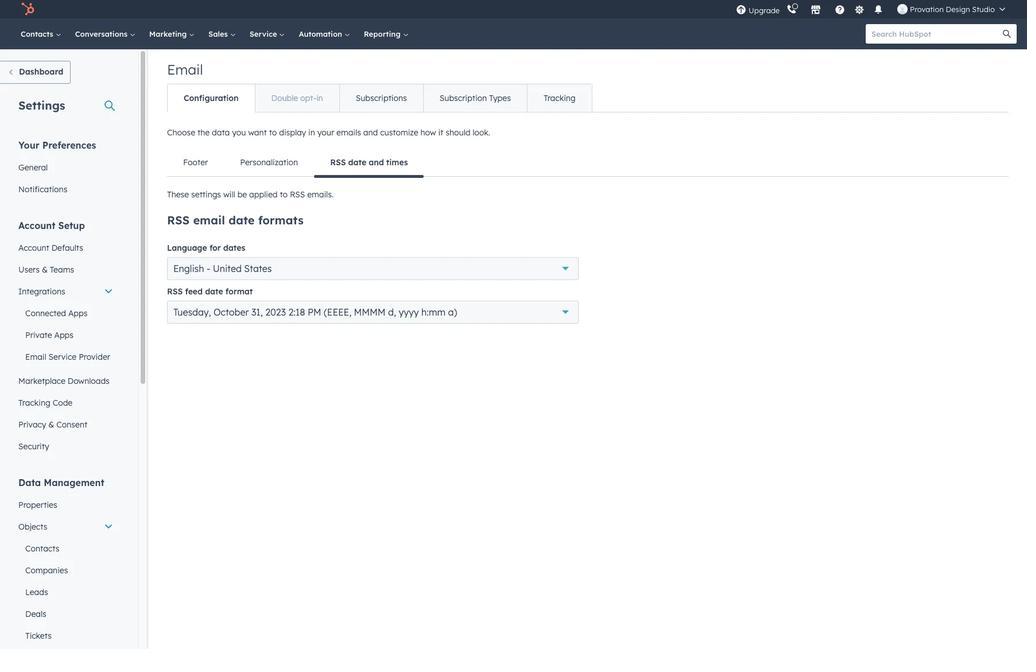 Task type: describe. For each thing, give the bounding box(es) containing it.
properties link
[[11, 495, 120, 516]]

Search HubSpot search field
[[866, 24, 1007, 44]]

calling icon button
[[783, 2, 802, 17]]

choose
[[167, 128, 195, 138]]

code
[[53, 398, 73, 408]]

& for users
[[42, 265, 48, 275]]

calling icon image
[[787, 5, 797, 15]]

security link
[[11, 436, 120, 458]]

data
[[212, 128, 230, 138]]

types
[[489, 93, 511, 103]]

choose the data you want to display in your emails and customize how it should look.
[[167, 128, 491, 138]]

want
[[248, 128, 267, 138]]

subscriptions link
[[339, 84, 423, 112]]

to for want
[[269, 128, 277, 138]]

integrations button
[[11, 281, 120, 303]]

tuesday,
[[173, 307, 211, 318]]

tracking code link
[[11, 392, 120, 414]]

privacy & consent link
[[11, 414, 120, 436]]

-
[[207, 263, 210, 275]]

management
[[44, 477, 104, 489]]

email service provider
[[25, 352, 110, 363]]

account setup element
[[11, 219, 120, 458]]

times
[[387, 157, 408, 168]]

navigation for choose the data you want to display in your emails and customize how it should look.
[[167, 149, 1009, 178]]

tuesday, october 31, 2023 2:18 pm (eeee, mmmm d, yyyy h:mm a)
[[173, 307, 457, 318]]

contacts inside data management element
[[25, 544, 59, 554]]

you
[[232, 128, 246, 138]]

search button
[[998, 24, 1017, 44]]

rss feed date format
[[167, 287, 253, 297]]

your preferences element
[[11, 139, 120, 201]]

emails.
[[307, 190, 334, 200]]

hubspot link
[[14, 2, 43, 16]]

0 vertical spatial in
[[317, 93, 323, 103]]

personalization link
[[224, 149, 314, 176]]

settings
[[18, 98, 65, 113]]

double
[[271, 93, 298, 103]]

feed
[[185, 287, 203, 297]]

marketplace downloads link
[[11, 371, 120, 392]]

reporting
[[364, 29, 403, 38]]

help button
[[831, 0, 850, 18]]

account defaults link
[[11, 237, 120, 259]]

october
[[214, 307, 249, 318]]

tuesday, october 31, 2023 2:18 pm (eeee, mmmm d, yyyy h:mm a) button
[[167, 301, 579, 324]]

0 vertical spatial and
[[364, 128, 378, 138]]

private apps
[[25, 330, 74, 341]]

apps for private apps
[[54, 330, 74, 341]]

date for rss feed date format
[[205, 287, 223, 297]]

it
[[439, 128, 444, 138]]

rss for rss date and times
[[330, 157, 346, 168]]

rss email date formats
[[167, 213, 304, 228]]

leads link
[[11, 582, 120, 604]]

0 vertical spatial contacts
[[21, 29, 56, 38]]

rss date and times link
[[314, 149, 424, 178]]

objects button
[[11, 516, 120, 538]]

downloads
[[68, 376, 110, 387]]

your
[[18, 140, 40, 151]]

leads
[[25, 588, 48, 598]]

double opt-in link
[[255, 84, 339, 112]]

studio
[[973, 5, 996, 14]]

service inside the account setup element
[[49, 352, 77, 363]]

contacts link for conversations link on the top left of the page
[[14, 18, 68, 49]]

connected apps link
[[11, 303, 120, 325]]

menu containing provation design studio
[[735, 0, 1014, 18]]

deals link
[[11, 604, 120, 626]]

rss for rss feed date format
[[167, 287, 183, 297]]

mmmm
[[354, 307, 386, 318]]

format
[[226, 287, 253, 297]]

provation design studio
[[911, 5, 996, 14]]

1 horizontal spatial service
[[250, 29, 279, 38]]

marketplace downloads
[[18, 376, 110, 387]]

double opt-in
[[271, 93, 323, 103]]

conversations
[[75, 29, 130, 38]]

applied
[[249, 190, 278, 200]]

deals
[[25, 610, 46, 620]]

data management
[[18, 477, 104, 489]]

personalization
[[240, 157, 298, 168]]

private apps link
[[11, 325, 120, 346]]

formats
[[258, 213, 304, 228]]

tracking link
[[527, 84, 592, 112]]

subscriptions
[[356, 93, 407, 103]]

notifications
[[18, 184, 67, 195]]

navigation for email
[[167, 84, 593, 113]]

reporting link
[[357, 18, 416, 49]]

yyyy
[[399, 307, 419, 318]]

automation
[[299, 29, 345, 38]]

rss left the emails.
[[290, 190, 305, 200]]

defaults
[[52, 243, 83, 253]]

objects
[[18, 522, 47, 533]]

these settings will be applied to rss emails.
[[167, 190, 334, 200]]

teams
[[50, 265, 74, 275]]

help image
[[835, 5, 846, 16]]



Task type: vqa. For each thing, say whether or not it's contained in the screenshot.
Summary
no



Task type: locate. For each thing, give the bounding box(es) containing it.
email down marketing link
[[167, 61, 203, 78]]

notifications button
[[869, 0, 889, 18]]

date down 'emails'
[[348, 157, 367, 168]]

2023
[[265, 307, 286, 318]]

navigation containing configuration
[[167, 84, 593, 113]]

apps for connected apps
[[68, 309, 88, 319]]

0 horizontal spatial in
[[309, 128, 315, 138]]

upgrade
[[749, 5, 780, 15]]

1 horizontal spatial email
[[167, 61, 203, 78]]

1 vertical spatial contacts link
[[11, 538, 120, 560]]

1 navigation from the top
[[167, 84, 593, 113]]

service down private apps link
[[49, 352, 77, 363]]

marketing
[[149, 29, 189, 38]]

1 horizontal spatial &
[[48, 420, 54, 430]]

1 vertical spatial in
[[309, 128, 315, 138]]

0 vertical spatial date
[[348, 157, 367, 168]]

to for applied
[[280, 190, 288, 200]]

apps
[[68, 309, 88, 319], [54, 330, 74, 341]]

0 vertical spatial service
[[250, 29, 279, 38]]

account for account setup
[[18, 220, 56, 232]]

contacts link for companies link
[[11, 538, 120, 560]]

should
[[446, 128, 471, 138]]

0 horizontal spatial email
[[25, 352, 46, 363]]

navigation containing footer
[[167, 149, 1009, 178]]

contacts link
[[14, 18, 68, 49], [11, 538, 120, 560]]

0 horizontal spatial date
[[205, 287, 223, 297]]

& for privacy
[[48, 420, 54, 430]]

rss down these
[[167, 213, 190, 228]]

service right sales link
[[250, 29, 279, 38]]

& right users at the left
[[42, 265, 48, 275]]

in up 'your'
[[317, 93, 323, 103]]

email for email service provider
[[25, 352, 46, 363]]

h:mm
[[422, 307, 446, 318]]

marketplaces image
[[811, 5, 822, 16]]

dashboard
[[19, 67, 63, 77]]

email
[[193, 213, 225, 228]]

footer link
[[167, 149, 224, 176]]

1 vertical spatial tracking
[[18, 398, 50, 408]]

contacts down hubspot link
[[21, 29, 56, 38]]

tickets
[[25, 631, 52, 642]]

subscription
[[440, 93, 487, 103]]

rss left feed
[[167, 287, 183, 297]]

contacts link up companies
[[11, 538, 120, 560]]

account for account defaults
[[18, 243, 49, 253]]

language
[[167, 243, 207, 253]]

users & teams
[[18, 265, 74, 275]]

to
[[269, 128, 277, 138], [280, 190, 288, 200]]

0 vertical spatial navigation
[[167, 84, 593, 113]]

customize
[[380, 128, 419, 138]]

&
[[42, 265, 48, 275], [48, 420, 54, 430]]

general link
[[11, 157, 120, 179]]

1 vertical spatial apps
[[54, 330, 74, 341]]

to right want
[[269, 128, 277, 138]]

1 vertical spatial navigation
[[167, 149, 1009, 178]]

data management element
[[11, 477, 120, 650]]

contacts up companies
[[25, 544, 59, 554]]

navigation
[[167, 84, 593, 113], [167, 149, 1009, 178]]

tracking code
[[18, 398, 73, 408]]

1 vertical spatial service
[[49, 352, 77, 363]]

marketplace
[[18, 376, 65, 387]]

1 horizontal spatial tracking
[[544, 93, 576, 103]]

dashboard link
[[0, 61, 71, 84]]

tracking inside the account setup element
[[18, 398, 50, 408]]

0 horizontal spatial tracking
[[18, 398, 50, 408]]

account up users at the left
[[18, 243, 49, 253]]

email inside the account setup element
[[25, 352, 46, 363]]

0 vertical spatial to
[[269, 128, 277, 138]]

tracking for tracking code
[[18, 398, 50, 408]]

provation design studio button
[[891, 0, 1013, 18]]

connected apps
[[25, 309, 88, 319]]

settings
[[191, 190, 221, 200]]

security
[[18, 442, 49, 452]]

emails
[[337, 128, 361, 138]]

conversations link
[[68, 18, 142, 49]]

these
[[167, 190, 189, 200]]

2:18
[[289, 307, 305, 318]]

english - united states button
[[167, 257, 579, 280]]

apps down connected apps link
[[54, 330, 74, 341]]

apps up private apps link
[[68, 309, 88, 319]]

email down private
[[25, 352, 46, 363]]

to right the 'applied'
[[280, 190, 288, 200]]

for
[[210, 243, 221, 253]]

1 vertical spatial to
[[280, 190, 288, 200]]

hubspot image
[[21, 2, 34, 16]]

notifications link
[[11, 179, 120, 201]]

email for email
[[167, 61, 203, 78]]

setup
[[58, 220, 85, 232]]

1 horizontal spatial to
[[280, 190, 288, 200]]

settings image
[[855, 5, 865, 15]]

1 vertical spatial email
[[25, 352, 46, 363]]

english
[[173, 263, 204, 275]]

account up account defaults
[[18, 220, 56, 232]]

0 vertical spatial account
[[18, 220, 56, 232]]

notifications image
[[874, 5, 884, 16]]

subscription types
[[440, 93, 511, 103]]

pm
[[308, 307, 321, 318]]

date for rss email date formats
[[229, 213, 255, 228]]

configuration link
[[168, 84, 255, 112]]

and right 'emails'
[[364, 128, 378, 138]]

1 vertical spatial and
[[369, 157, 384, 168]]

settings link
[[853, 3, 867, 15]]

users
[[18, 265, 40, 275]]

privacy
[[18, 420, 46, 430]]

provider
[[79, 352, 110, 363]]

english - united states
[[173, 263, 272, 275]]

companies
[[25, 566, 68, 576]]

look.
[[473, 128, 491, 138]]

email service provider link
[[11, 346, 120, 368]]

0 vertical spatial apps
[[68, 309, 88, 319]]

1 vertical spatial date
[[229, 213, 255, 228]]

rss for rss email date formats
[[167, 213, 190, 228]]

rss
[[330, 157, 346, 168], [290, 190, 305, 200], [167, 213, 190, 228], [167, 287, 183, 297]]

date down be
[[229, 213, 255, 228]]

2 horizontal spatial date
[[348, 157, 367, 168]]

0 vertical spatial contacts link
[[14, 18, 68, 49]]

tracking for tracking
[[544, 93, 576, 103]]

your preferences
[[18, 140, 96, 151]]

integrations
[[18, 287, 65, 297]]

0 vertical spatial email
[[167, 61, 203, 78]]

2 account from the top
[[18, 243, 49, 253]]

and left times
[[369, 157, 384, 168]]

automation link
[[292, 18, 357, 49]]

account defaults
[[18, 243, 83, 253]]

0 vertical spatial &
[[42, 265, 48, 275]]

0 horizontal spatial service
[[49, 352, 77, 363]]

0 vertical spatial tracking
[[544, 93, 576, 103]]

date right feed
[[205, 287, 223, 297]]

contacts link down hubspot link
[[14, 18, 68, 49]]

31,
[[252, 307, 263, 318]]

be
[[238, 190, 247, 200]]

in left 'your'
[[309, 128, 315, 138]]

& right the privacy
[[48, 420, 54, 430]]

service link
[[243, 18, 292, 49]]

how
[[421, 128, 436, 138]]

d,
[[388, 307, 396, 318]]

james peterson image
[[898, 4, 908, 14]]

0 horizontal spatial &
[[42, 265, 48, 275]]

2 vertical spatial date
[[205, 287, 223, 297]]

account
[[18, 220, 56, 232], [18, 243, 49, 253]]

a)
[[448, 307, 457, 318]]

1 horizontal spatial in
[[317, 93, 323, 103]]

united
[[213, 263, 242, 275]]

dates
[[223, 243, 245, 253]]

1 vertical spatial account
[[18, 243, 49, 253]]

footer
[[183, 157, 208, 168]]

subscription types link
[[423, 84, 527, 112]]

0 horizontal spatial to
[[269, 128, 277, 138]]

users & teams link
[[11, 259, 120, 281]]

tickets link
[[11, 626, 120, 647]]

2 navigation from the top
[[167, 149, 1009, 178]]

contacts
[[21, 29, 56, 38], [25, 544, 59, 554]]

1 vertical spatial contacts
[[25, 544, 59, 554]]

1 account from the top
[[18, 220, 56, 232]]

menu
[[735, 0, 1014, 18]]

rss down choose the data you want to display in your emails and customize how it should look. at the left
[[330, 157, 346, 168]]

1 vertical spatial &
[[48, 420, 54, 430]]

1 horizontal spatial date
[[229, 213, 255, 228]]

upgrade image
[[737, 5, 747, 15]]

connected
[[25, 309, 66, 319]]

search image
[[1004, 30, 1012, 38]]



